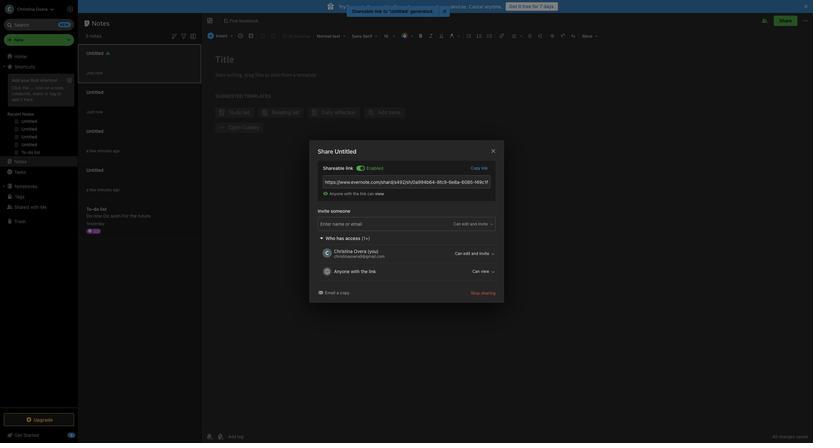 Task type: locate. For each thing, give the bounding box(es) containing it.
1 vertical spatial shareable
[[323, 165, 345, 171]]

link left shared link switcher icon
[[346, 165, 353, 171]]

shareable
[[352, 8, 374, 14], [323, 165, 345, 171]]

1 vertical spatial anyone
[[334, 269, 350, 274]]

tasks
[[14, 169, 26, 175]]

free:
[[394, 4, 405, 9]]

edit for can edit and invite field
[[464, 251, 471, 256]]

and up can view on the bottom right
[[472, 251, 478, 256]]

icon
[[36, 85, 44, 90]]

for for free:
[[387, 4, 393, 9]]

a few minutes ago
[[86, 148, 120, 153], [86, 187, 120, 192]]

edit inside field
[[464, 251, 471, 256]]

0 vertical spatial minutes
[[97, 148, 112, 153]]

share
[[780, 18, 793, 23], [318, 148, 333, 155]]

group inside tree
[[0, 72, 78, 159]]

do down list in the top left of the page
[[103, 213, 109, 218]]

link inside button
[[482, 165, 488, 170]]

1 do from the left
[[86, 213, 92, 218]]

with up someone
[[344, 191, 352, 196]]

ago
[[113, 148, 120, 153], [113, 187, 120, 192]]

group
[[0, 72, 78, 159]]

add tag image
[[217, 433, 224, 441]]

' right free:
[[408, 8, 410, 14]]

invite inside field
[[478, 221, 488, 226]]

bulleted list image
[[465, 31, 474, 40]]

shared link switcher image
[[360, 166, 364, 170]]

anyone for anyone with the link
[[334, 269, 350, 274]]

new button
[[4, 34, 74, 46]]

generated.
[[411, 8, 434, 14]]

do down to-
[[86, 213, 92, 218]]

notebook,
[[12, 91, 31, 96]]

expand note image
[[206, 17, 214, 25]]

0 horizontal spatial your
[[21, 78, 30, 83]]

for left free:
[[387, 4, 393, 9]]

share for share
[[780, 18, 793, 23]]

with left 'me'
[[30, 204, 39, 210]]

the inside "to-do list do now do soon for the future"
[[130, 213, 137, 218]]

0 vertical spatial shareable
[[352, 8, 374, 14]]

first notebook button
[[222, 16, 261, 25]]

can up can edit and invite field
[[454, 221, 461, 226]]

'
[[389, 8, 391, 14], [408, 8, 410, 14]]

share button
[[775, 16, 798, 26]]

1 vertical spatial a few minutes ago
[[86, 187, 120, 192]]

2 vertical spatial now
[[94, 213, 102, 218]]

' left free:
[[389, 8, 391, 14]]

1 vertical spatial view
[[481, 269, 489, 274]]

1 horizontal spatial for
[[533, 4, 539, 9]]

1 vertical spatial ago
[[113, 187, 120, 192]]

0 vertical spatial just now
[[86, 70, 103, 75]]

stop sharing button
[[471, 290, 496, 296]]

1 vertical spatial just
[[86, 109, 94, 114]]

1 horizontal spatial do
[[103, 213, 109, 218]]

edit up can edit and invite field
[[462, 221, 469, 226]]

2 ago from the top
[[113, 187, 120, 192]]

0 vertical spatial just
[[86, 70, 94, 75]]

for
[[533, 4, 539, 9], [387, 4, 393, 9]]

1 horizontal spatial view
[[481, 269, 489, 274]]

1 vertical spatial to
[[57, 91, 61, 96]]

upgrade
[[34, 417, 53, 423]]

stack
[[33, 91, 43, 96]]

few
[[90, 148, 96, 153], [90, 187, 96, 192]]

1 vertical spatial with
[[30, 204, 39, 210]]

0 horizontal spatial for
[[387, 4, 393, 9]]

0 horizontal spatial it
[[20, 97, 23, 102]]

do
[[86, 213, 92, 218], [103, 213, 109, 218]]

1 for from the left
[[533, 4, 539, 9]]

1 vertical spatial and
[[472, 251, 478, 256]]

your
[[440, 4, 449, 9], [21, 78, 30, 83]]

0 horizontal spatial shareable
[[323, 165, 345, 171]]

can inside field
[[473, 269, 480, 274]]

1 minutes from the top
[[97, 148, 112, 153]]

view inside field
[[481, 269, 489, 274]]

0 horizontal spatial view
[[375, 191, 384, 196]]

now
[[95, 70, 103, 75], [95, 109, 103, 114], [94, 213, 102, 218]]

your up click the ... on the left top
[[21, 78, 30, 83]]

anyone up invite someone
[[330, 191, 343, 196]]

0/3
[[94, 229, 100, 233]]

the left can
[[353, 191, 359, 196]]

can
[[368, 191, 374, 196]]

can edit and invite
[[454, 221, 488, 226], [455, 251, 489, 256]]

1 vertical spatial share
[[318, 148, 333, 155]]

link for copy link
[[482, 165, 488, 170]]

0 vertical spatial few
[[90, 148, 96, 153]]

it right get on the top of page
[[519, 4, 522, 9]]

1 horizontal spatial to
[[384, 8, 388, 14]]

cancel
[[469, 4, 484, 9]]

heading level image
[[315, 31, 348, 40]]

email
[[325, 290, 336, 295]]

try evernote personal for free: sync across all your devices. cancel anytime.
[[339, 4, 503, 9]]

shareable for shareable link to ' untitled ' generated.
[[352, 8, 374, 14]]

untitled
[[391, 8, 408, 14], [86, 50, 104, 56], [86, 89, 104, 95], [86, 128, 104, 134], [335, 148, 357, 155], [86, 167, 104, 173]]

1 vertical spatial now
[[95, 109, 103, 114]]

0 horizontal spatial share
[[318, 148, 333, 155]]

recent notes
[[7, 111, 34, 117]]

notes inside group
[[22, 111, 34, 117]]

trash link
[[0, 216, 78, 226]]

close image
[[490, 147, 498, 155]]

Note Editor text field
[[202, 44, 814, 430]]

notebook
[[239, 18, 259, 23]]

5 notes
[[86, 33, 101, 39]]

0 vertical spatial a few minutes ago
[[86, 148, 120, 153]]

subscript image
[[569, 31, 578, 40]]

can for anyone with the link
[[473, 269, 480, 274]]

2 for from the left
[[387, 4, 393, 9]]

0 horizontal spatial to
[[57, 91, 61, 96]]

0 vertical spatial can
[[454, 221, 461, 226]]

superscript image
[[559, 31, 568, 40]]

tree
[[0, 51, 78, 407]]

just
[[86, 70, 94, 75], [86, 109, 94, 114]]

with inside tree
[[30, 204, 39, 210]]

0 vertical spatial edit
[[462, 221, 469, 226]]

0 vertical spatial to
[[384, 8, 388, 14]]

just now
[[86, 70, 103, 75], [86, 109, 103, 114]]

get
[[510, 4, 518, 9]]

invite
[[478, 221, 488, 226], [480, 251, 489, 256]]

email a copy
[[325, 290, 350, 295]]

minutes
[[97, 148, 112, 153], [97, 187, 112, 192]]

view up stop sharing
[[481, 269, 489, 274]]

link right copy
[[482, 165, 488, 170]]

shareable right the try on the top left of the page
[[352, 8, 374, 14]]

your right all
[[440, 4, 449, 9]]

1 ' from the left
[[389, 8, 391, 14]]

notes up tasks
[[14, 159, 27, 164]]

can edit and invite inside field
[[455, 251, 489, 256]]

edit inside field
[[462, 221, 469, 226]]

new
[[14, 37, 24, 43]]

1 vertical spatial few
[[90, 187, 96, 192]]

and inside field
[[470, 221, 477, 226]]

0 horizontal spatial do
[[86, 213, 92, 218]]

can inside field
[[455, 251, 462, 256]]

numbered list image
[[475, 31, 484, 40]]

it down the "notebook,"
[[20, 97, 23, 102]]

the right for
[[130, 213, 137, 218]]

shared with me link
[[0, 202, 78, 212]]

0 vertical spatial your
[[440, 4, 449, 9]]

copy
[[471, 165, 481, 170]]

0 vertical spatial share
[[780, 18, 793, 23]]

tree containing home
[[0, 51, 78, 407]]

anyone with the link can view
[[330, 191, 384, 196]]

shortcuts
[[15, 64, 35, 69]]

it
[[519, 4, 522, 9], [20, 97, 23, 102]]

1 horizontal spatial shareable
[[352, 8, 374, 14]]

1 horizontal spatial share
[[780, 18, 793, 23]]

1 vertical spatial can edit and invite
[[455, 251, 489, 256]]

for
[[122, 213, 129, 218]]

1 vertical spatial edit
[[464, 251, 471, 256]]

can up can view field
[[455, 251, 462, 256]]

with for anyone with the link can view
[[344, 191, 352, 196]]

has
[[337, 235, 344, 241]]

0 vertical spatial and
[[470, 221, 477, 226]]

1 vertical spatial can
[[455, 251, 462, 256]]

with
[[344, 191, 352, 196], [30, 204, 39, 210], [351, 269, 360, 274]]

0 horizontal spatial '
[[389, 8, 391, 14]]

and inside field
[[472, 251, 478, 256]]

me
[[40, 204, 47, 210]]

the left ...
[[23, 85, 29, 90]]

can down can edit and invite field
[[473, 269, 480, 274]]

task image
[[236, 31, 245, 40]]

link for shareable link to ' untitled ' generated.
[[375, 8, 383, 14]]

more image
[[581, 31, 601, 40]]

and up can edit and invite field
[[470, 221, 477, 226]]

someone
[[331, 208, 350, 214]]

to down note, at the top left of page
[[57, 91, 61, 96]]

shortcut
[[40, 78, 57, 83]]

edit for can edit and invite field
[[462, 221, 469, 226]]

upgrade button
[[4, 413, 74, 426]]

0 vertical spatial anyone
[[330, 191, 343, 196]]

0 vertical spatial it
[[519, 4, 522, 9]]

the inside group
[[23, 85, 29, 90]]

shared
[[14, 204, 29, 210]]

can edit and invite up can view field
[[455, 251, 489, 256]]

all changes saved
[[773, 434, 809, 439]]

1 vertical spatial notes
[[22, 111, 34, 117]]

Select permission field
[[441, 221, 494, 227]]

2 vertical spatial can
[[473, 269, 480, 274]]

notes up notes
[[92, 19, 110, 27]]

0 vertical spatial now
[[95, 70, 103, 75]]

edit up can view field
[[464, 251, 471, 256]]

None search field
[[8, 19, 70, 31]]

group containing add your first shortcut
[[0, 72, 78, 159]]

1 horizontal spatial '
[[408, 8, 410, 14]]

2 just from the top
[[86, 109, 94, 114]]

add your first shortcut
[[12, 78, 57, 83]]

trash
[[14, 218, 26, 224]]

2 just now from the top
[[86, 109, 103, 114]]

view right can
[[375, 191, 384, 196]]

2 vertical spatial with
[[351, 269, 360, 274]]

1 vertical spatial minutes
[[97, 187, 112, 192]]

italic image
[[427, 31, 436, 40]]

(you)
[[368, 249, 379, 254]]

notes
[[92, 19, 110, 27], [22, 111, 34, 117], [14, 159, 27, 164]]

shortcuts button
[[0, 61, 78, 72]]

1 vertical spatial your
[[21, 78, 30, 83]]

...
[[30, 85, 34, 90]]

for inside get it free for 7 days button
[[533, 4, 539, 9]]

share inside button
[[780, 18, 793, 23]]

2 vertical spatial notes
[[14, 159, 27, 164]]

yesterday
[[86, 221, 105, 226]]

shareable down share untitled
[[323, 165, 345, 171]]

0 vertical spatial view
[[375, 191, 384, 196]]

invite someone
[[318, 208, 350, 214]]

anyone
[[330, 191, 343, 196], [334, 269, 350, 274]]

link left free:
[[375, 8, 383, 14]]

to left free:
[[384, 8, 388, 14]]

1 few from the top
[[90, 148, 96, 153]]

1 vertical spatial it
[[20, 97, 23, 102]]

who has access (1+)
[[326, 235, 370, 241]]

0 vertical spatial can edit and invite
[[454, 221, 488, 226]]

0 vertical spatial with
[[344, 191, 352, 196]]

who
[[326, 235, 336, 241]]

invite inside field
[[480, 251, 489, 256]]

here.
[[24, 97, 34, 102]]

can edit and invite inside field
[[454, 221, 488, 226]]

font size image
[[382, 31, 398, 40]]

font color image
[[400, 31, 416, 40]]

alignment image
[[509, 31, 525, 40]]

tasks button
[[0, 167, 78, 177]]

now inside "to-do list do now do soon for the future"
[[94, 213, 102, 218]]

1 horizontal spatial it
[[519, 4, 522, 9]]

can edit and invite up can edit and invite field
[[454, 221, 488, 226]]

1 vertical spatial just now
[[86, 109, 103, 114]]

home
[[14, 53, 27, 59]]

view
[[375, 191, 384, 196], [481, 269, 489, 274]]

for left 7
[[533, 4, 539, 9]]

click the ...
[[12, 85, 34, 90]]

share for share untitled
[[318, 148, 333, 155]]

expand notebooks image
[[2, 184, 7, 189]]

0 vertical spatial invite
[[478, 221, 488, 226]]

the
[[23, 85, 29, 90], [353, 191, 359, 196], [130, 213, 137, 218], [361, 269, 368, 274]]

with down christinaovera9@gmail.com
[[351, 269, 360, 274]]

notes right recent
[[22, 111, 34, 117]]

bold image
[[416, 31, 426, 40]]

anyone down christina
[[334, 269, 350, 274]]

1 vertical spatial invite
[[480, 251, 489, 256]]

sharing
[[481, 290, 496, 296]]

anyone with the link
[[334, 269, 376, 274]]

0 vertical spatial ago
[[113, 148, 120, 153]]

with for anyone with the link
[[351, 269, 360, 274]]



Task type: describe. For each thing, give the bounding box(es) containing it.
Christina Overa (you) Access dropdown field
[[443, 251, 496, 257]]

underline image
[[437, 31, 446, 40]]

settings image
[[66, 5, 74, 13]]

highlight image
[[447, 31, 463, 40]]

shareable link to ' untitled ' generated.
[[352, 8, 434, 14]]

do
[[94, 206, 99, 212]]

Add tag field
[[320, 220, 398, 228]]

link left can
[[360, 191, 367, 196]]

it inside button
[[519, 4, 522, 9]]

it inside icon on a note, notebook, stack or tag to add it here.
[[20, 97, 23, 102]]

on
[[45, 85, 50, 90]]

evernote
[[347, 4, 366, 9]]

across
[[419, 4, 433, 9]]

strikethrough image
[[548, 31, 557, 40]]

can edit and invite for can edit and invite field
[[454, 221, 488, 226]]

7
[[540, 4, 543, 9]]

tag
[[50, 91, 56, 96]]

1 ago from the top
[[113, 148, 120, 153]]

future
[[138, 213, 151, 218]]

shareable link
[[323, 165, 353, 171]]

Can view field
[[443, 269, 496, 275]]

1 horizontal spatial your
[[440, 4, 449, 9]]

1 just from the top
[[86, 70, 94, 75]]

for for 7
[[533, 4, 539, 9]]

all
[[773, 434, 778, 439]]

to inside icon on a note, notebook, stack or tag to add it here.
[[57, 91, 61, 96]]

devices.
[[451, 4, 468, 9]]

can view
[[473, 269, 489, 274]]

notes link
[[0, 156, 78, 167]]

and for can edit and invite field
[[472, 251, 478, 256]]

anyone for anyone with the link can view
[[330, 191, 343, 196]]

invite for can edit and invite field
[[478, 221, 488, 226]]

2 do from the left
[[103, 213, 109, 218]]

notes
[[90, 33, 101, 39]]

try
[[339, 4, 346, 9]]

and for can edit and invite field
[[470, 221, 477, 226]]

overa
[[354, 249, 367, 254]]

2 ' from the left
[[408, 8, 410, 14]]

0 vertical spatial notes
[[92, 19, 110, 27]]

first
[[230, 18, 238, 23]]

calendar event image
[[247, 31, 256, 40]]

link down christinaovera9@gmail.com
[[369, 269, 376, 274]]

can edit and invite for can edit and invite field
[[455, 251, 489, 256]]

the down christinaovera9@gmail.com
[[361, 269, 368, 274]]

changes
[[779, 434, 796, 439]]

all
[[434, 4, 439, 9]]

Search text field
[[8, 19, 70, 31]]

to-
[[86, 206, 94, 212]]

tags button
[[0, 191, 78, 202]]

access
[[346, 235, 360, 241]]

can for christina overa (you)
[[455, 251, 462, 256]]

list
[[100, 206, 107, 212]]

recent
[[7, 111, 21, 117]]

indent image
[[526, 31, 535, 40]]

can inside field
[[454, 221, 461, 226]]

soon
[[111, 213, 121, 218]]

add
[[12, 78, 20, 83]]

2 minutes from the top
[[97, 187, 112, 192]]

christinaovera9@gmail.com
[[334, 254, 385, 259]]

christina overa (you) christinaovera9@gmail.com
[[334, 249, 385, 259]]

home link
[[0, 51, 78, 61]]

2 a few minutes ago from the top
[[86, 187, 120, 192]]

personal
[[367, 4, 386, 9]]

a inside button
[[337, 290, 339, 295]]

notebooks
[[15, 183, 37, 189]]

anytime.
[[485, 4, 503, 9]]

free
[[523, 4, 532, 9]]

1 a few minutes ago from the top
[[86, 148, 120, 153]]

first notebook
[[230, 18, 259, 23]]

email a copy button
[[318, 290, 351, 296]]

stop sharing
[[471, 290, 496, 296]]

1 just now from the top
[[86, 70, 103, 75]]

christina
[[334, 249, 353, 254]]

shared with me
[[14, 204, 47, 210]]

note,
[[55, 85, 65, 90]]

to-do list do now do soon for the future
[[86, 206, 151, 218]]

copy
[[340, 290, 350, 295]]

stop
[[471, 290, 480, 296]]

copy link button
[[471, 165, 488, 171]]

checklist image
[[486, 31, 495, 40]]

get it free for 7 days button
[[506, 2, 558, 11]]

days
[[544, 4, 554, 9]]

insert link image
[[498, 31, 507, 40]]

notebooks link
[[0, 181, 78, 191]]

link for shareable link
[[346, 165, 353, 171]]

with for shared with me
[[30, 204, 39, 210]]

outdent image
[[536, 31, 545, 40]]

sync
[[408, 4, 418, 9]]

invite
[[318, 208, 330, 214]]

get it free for 7 days
[[510, 4, 554, 9]]

add a reminder image
[[206, 433, 213, 441]]

Shared URL text field
[[323, 175, 491, 188]]

insert image
[[206, 31, 235, 40]]

add
[[12, 97, 19, 102]]

note window element
[[202, 13, 814, 443]]

invite for can edit and invite field
[[480, 251, 489, 256]]

saved
[[797, 434, 809, 439]]

shareable for shareable link
[[323, 165, 345, 171]]

font family image
[[350, 31, 380, 40]]

enabled
[[367, 165, 384, 171]]

(1+)
[[362, 235, 370, 241]]

a inside icon on a note, notebook, stack or tag to add it here.
[[51, 85, 53, 90]]

your inside group
[[21, 78, 30, 83]]

2 few from the top
[[90, 187, 96, 192]]

or
[[44, 91, 48, 96]]

tags
[[15, 194, 25, 199]]

share untitled
[[318, 148, 357, 155]]



Task type: vqa. For each thing, say whether or not it's contained in the screenshot.
Only
no



